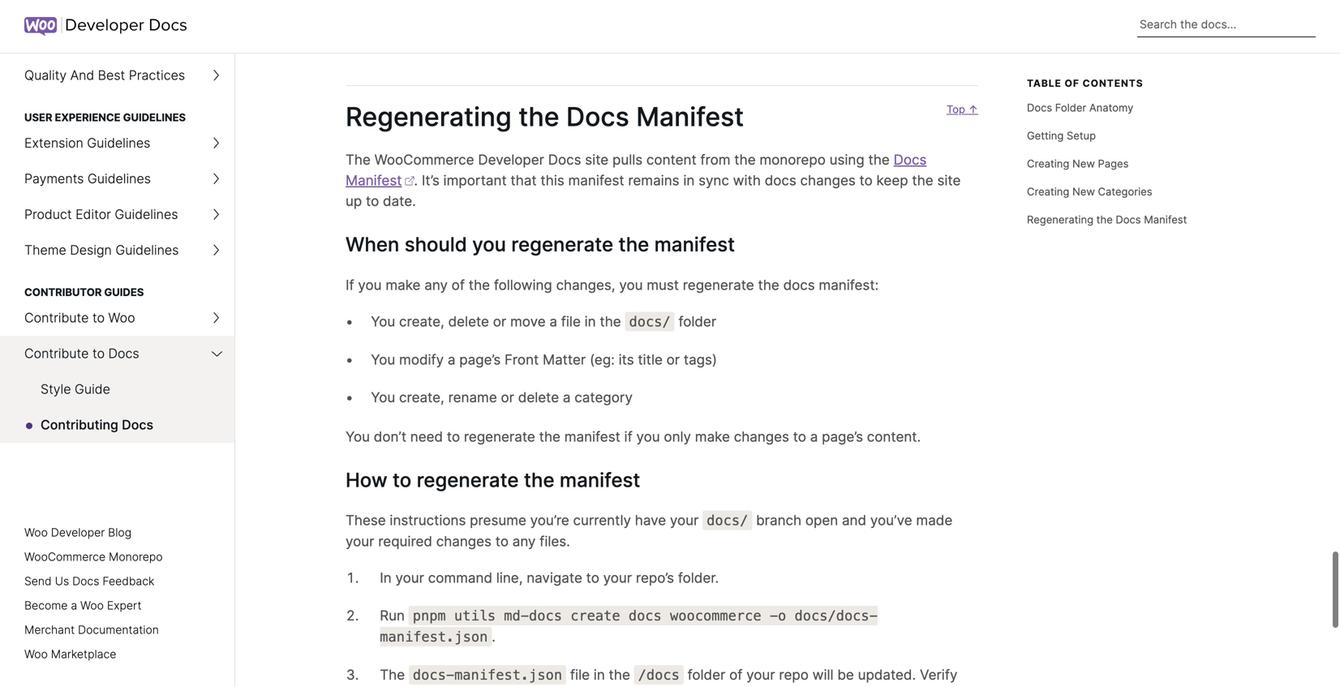 Task type: vqa. For each thing, say whether or not it's contained in the screenshot.
Adding WooCommerce Admin to your environment to the right
no



Task type: describe. For each thing, give the bounding box(es) containing it.
0 horizontal spatial of
[[452, 277, 465, 293]]

become a woo expert
[[24, 599, 142, 613]]

contributor guides
[[24, 286, 144, 299]]

woo down guides
[[108, 310, 135, 326]]

feedback
[[103, 575, 154, 588]]

merchant documentation link
[[24, 623, 159, 637]]

modify
[[399, 351, 444, 368]]

folder.
[[678, 570, 719, 586]]

any inside the branch open and you've made your required changes to any files.
[[513, 533, 536, 550]]

regenerate right must
[[683, 277, 755, 293]]

0 vertical spatial site
[[585, 152, 609, 168]]

you for you modify a page's front matter (eg: its title or tags)
[[371, 351, 395, 368]]

your right in
[[396, 570, 424, 586]]

creating new pages link
[[1027, 150, 1263, 178]]

the up if you make any of the following changes, you must regenerate the docs manifest:
[[619, 233, 649, 257]]

docs inside the . it's important that this manifest remains in sync with docs changes to keep the site up to date.
[[765, 172, 797, 189]]

theme design guidelines link
[[0, 233, 235, 268]]

from
[[701, 152, 731, 168]]

2 vertical spatial in
[[594, 667, 605, 683]]

table
[[1027, 78, 1062, 89]]

creating new pages
[[1027, 157, 1129, 170]]

practices
[[129, 67, 185, 83]]

that
[[511, 172, 537, 189]]

these instructions presume you're currently have your docs/
[[346, 512, 749, 529]]

send us docs feedback link
[[24, 575, 154, 588]]

style guide
[[41, 381, 110, 397]]

using
[[830, 152, 865, 168]]

pulls
[[613, 152, 643, 168]]

create, for delete
[[399, 313, 445, 330]]

the up this at the left of page
[[519, 101, 560, 132]]

woo down merchant
[[24, 648, 48, 661]]

pnpm utils md-docs create docs woocommerce -o docs/docs- manifest.json
[[380, 608, 878, 645]]

to inside the branch open and you've made your required changes to any files.
[[496, 533, 509, 550]]

the for the woocommerce developer docs site pulls content from the monorepo using the
[[346, 152, 371, 168]]

need
[[410, 428, 443, 445]]

1 horizontal spatial developer
[[478, 152, 545, 168]]

if you make any of the following changes, you must regenerate the docs manifest:
[[346, 277, 879, 293]]

product editor guidelines
[[24, 207, 178, 222]]

if
[[625, 428, 633, 445]]

contributing docs link
[[0, 407, 235, 443]]

your inside the branch open and you've made your required changes to any files.
[[346, 533, 375, 550]]

folder of your repo will be updated. verify
[[380, 667, 958, 687]]

manifest up must
[[655, 233, 735, 257]]

your left repo's
[[604, 570, 632, 586]]

docs/docs-
[[795, 608, 878, 624]]

the up keep
[[869, 152, 890, 168]]

line,
[[497, 570, 523, 586]]

top
[[947, 103, 966, 116]]

up
[[346, 193, 362, 210]]

folder inside folder of your repo will be updated. verify
[[688, 667, 726, 683]]

0 vertical spatial make
[[386, 277, 421, 293]]

table of contents
[[1027, 78, 1144, 89]]

regenerate down you create, rename or delete a category
[[464, 428, 536, 445]]

user experience guidelines link
[[0, 93, 235, 125]]

anatomy
[[1090, 101, 1134, 114]]

guide
[[75, 381, 110, 397]]

contribute to woo link
[[0, 300, 235, 336]]

guidelines inside "link"
[[87, 135, 150, 151]]

branch
[[756, 512, 802, 529]]

in for the
[[585, 313, 596, 330]]

0 vertical spatial any
[[425, 277, 448, 293]]

if
[[346, 277, 354, 293]]

contributor guides link
[[0, 268, 235, 300]]

guidelines for design
[[116, 242, 179, 258]]

new for categories
[[1073, 185, 1096, 198]]

date.
[[383, 193, 416, 210]]

how
[[346, 468, 388, 492]]

manifest:
[[819, 277, 879, 293]]

be
[[838, 667, 854, 683]]

getting setup
[[1027, 129, 1096, 142]]

docs down categories
[[1116, 213, 1142, 226]]

manifest.json inside pnpm utils md-docs create docs woocommerce -o docs/docs- manifest.json
[[380, 629, 488, 645]]

getting setup link
[[1027, 122, 1263, 150]]

blog
[[108, 526, 132, 540]]

you don't need to regenerate the manifest if you only make changes to a page's content.
[[346, 428, 921, 445]]

. for .
[[492, 629, 496, 645]]

contribute to woo
[[24, 310, 135, 326]]

top ↑ link
[[938, 102, 979, 150]]

the down you create, rename or delete a category
[[539, 428, 561, 445]]

contributing docs
[[41, 417, 153, 433]]

sync
[[699, 172, 730, 189]]

manifest up 'currently'
[[560, 468, 641, 492]]

title
[[638, 351, 663, 368]]

move
[[510, 313, 546, 330]]

manifest inside the . it's important that this manifest remains in sync with docs changes to keep the site up to date.
[[569, 172, 625, 189]]

when should you regenerate the manifest
[[346, 233, 735, 257]]

contents
[[1083, 78, 1144, 89]]

0 vertical spatial folder
[[679, 313, 717, 330]]

contributor
[[24, 286, 102, 299]]

merchant documentation
[[24, 623, 159, 637]]

woocommerce monorepo link
[[24, 550, 163, 564]]

creating new categories link
[[1027, 178, 1263, 206]]

woo marketplace
[[24, 648, 116, 661]]

remains
[[628, 172, 680, 189]]

navigate
[[527, 570, 583, 586]]

presume
[[470, 512, 527, 529]]

must
[[647, 277, 679, 293]]

0 vertical spatial file
[[561, 313, 581, 330]]

woo up 'send'
[[24, 526, 48, 540]]

keep
[[877, 172, 909, 189]]

style guide link
[[0, 372, 235, 407]]

docs manifest
[[346, 152, 927, 189]]

send
[[24, 575, 52, 588]]

0 horizontal spatial regenerating the docs manifest link
[[318, 101, 744, 132]]

create
[[571, 608, 621, 624]]

expert
[[107, 599, 142, 613]]

the up these instructions presume you're currently have your docs/
[[524, 468, 555, 492]]

the left following
[[469, 277, 490, 293]]

docs down in your command line, navigate to your repo's folder.
[[529, 608, 562, 624]]

regenerate up changes,
[[512, 233, 614, 257]]

the left manifest:
[[758, 277, 780, 293]]

guidelines down extension guidelines "link" in the left of the page
[[88, 171, 151, 187]]

quality and best practices link
[[0, 58, 235, 93]]

run
[[380, 608, 409, 624]]

the up with
[[735, 152, 756, 168]]

of for table of contents
[[1065, 78, 1080, 89]]

documentation
[[78, 623, 159, 637]]

changes for make
[[734, 428, 790, 445]]

updated.
[[858, 667, 916, 683]]

it's
[[422, 172, 440, 189]]

creating for creating new categories
[[1027, 185, 1070, 198]]

docs-
[[413, 667, 455, 683]]

you for you create, rename or delete a category
[[371, 389, 395, 406]]

quality
[[24, 67, 67, 83]]

woo up merchant documentation
[[80, 599, 104, 613]]

repo's
[[636, 570, 674, 586]]

repo
[[779, 667, 809, 683]]

with
[[733, 172, 761, 189]]

a right modify
[[448, 351, 456, 368]]



Task type: locate. For each thing, give the bounding box(es) containing it.
or for file
[[493, 313, 507, 330]]

regenerating the docs manifest for the bottom the regenerating the docs manifest link
[[1027, 213, 1188, 226]]

regenerate
[[512, 233, 614, 257], [683, 277, 755, 293], [464, 428, 536, 445], [417, 468, 519, 492]]

the inside "table of contents" element
[[1097, 213, 1113, 226]]

in down pnpm utils md-docs create docs woocommerce -o docs/docs- manifest.json
[[594, 667, 605, 683]]

developer inside main menu element
[[51, 526, 105, 540]]

regenerating inside "table of contents" element
[[1027, 213, 1094, 226]]

made
[[917, 512, 953, 529]]

1 vertical spatial manifest.json
[[455, 667, 563, 683]]

2 creating from the top
[[1027, 185, 1070, 198]]

create, up modify
[[399, 313, 445, 330]]

new down setup
[[1073, 157, 1096, 170]]

1 horizontal spatial make
[[695, 428, 730, 445]]

1 horizontal spatial regenerating the docs manifest link
[[1027, 206, 1263, 234]]

regenerating down creating new categories
[[1027, 213, 1094, 226]]

manifest down the woocommerce developer docs site pulls content from the monorepo using the
[[569, 172, 625, 189]]

in for sync
[[684, 172, 695, 189]]

0 horizontal spatial any
[[425, 277, 448, 293]]

.
[[414, 172, 418, 189], [492, 629, 496, 645]]

. it's important that this manifest remains in sync with docs changes to keep the site up to date.
[[346, 172, 961, 210]]

a right become
[[71, 599, 77, 613]]

changes
[[801, 172, 856, 189], [734, 428, 790, 445], [436, 533, 492, 550]]

make down when
[[386, 277, 421, 293]]

of left "repo"
[[730, 667, 743, 683]]

docs up keep
[[894, 152, 927, 168]]

regenerating for the leftmost the regenerating the docs manifest link
[[346, 101, 512, 132]]

the
[[346, 152, 371, 168], [380, 667, 405, 683]]

1 vertical spatial site
[[938, 172, 961, 189]]

the down creating new categories
[[1097, 213, 1113, 226]]

changes inside the . it's important that this manifest remains in sync with docs changes to keep the site up to date.
[[801, 172, 856, 189]]

0 vertical spatial of
[[1065, 78, 1080, 89]]

regenerating the docs manifest for the leftmost the regenerating the docs manifest link
[[346, 101, 744, 132]]

contribute up style
[[24, 346, 89, 362]]

required
[[378, 533, 433, 550]]

the right keep
[[913, 172, 934, 189]]

2 new from the top
[[1073, 185, 1096, 198]]

make right only
[[695, 428, 730, 445]]

a left category
[[563, 389, 571, 406]]

new for pages
[[1073, 157, 1096, 170]]

0 horizontal spatial regenerating
[[346, 101, 512, 132]]

in
[[380, 570, 392, 586]]

utils
[[454, 608, 496, 624]]

extension guidelines
[[24, 135, 150, 151]]

1 vertical spatial regenerating the docs manifest
[[1027, 213, 1188, 226]]

top ↑
[[947, 103, 979, 116]]

manifest down creating new categories link
[[1145, 213, 1188, 226]]

1 horizontal spatial docs/
[[707, 513, 749, 529]]

editor
[[76, 207, 111, 222]]

0 vertical spatial regenerating the docs manifest link
[[318, 101, 744, 132]]

become
[[24, 599, 68, 613]]

category
[[575, 389, 633, 406]]

2 horizontal spatial of
[[1065, 78, 1080, 89]]

you left modify
[[371, 351, 395, 368]]

docs left manifest:
[[784, 277, 815, 293]]

1 creating from the top
[[1027, 157, 1070, 170]]

table of contents element
[[1027, 78, 1263, 234]]

0 vertical spatial creating
[[1027, 157, 1070, 170]]

manifest.json down pnpm
[[380, 629, 488, 645]]

folder
[[1056, 101, 1087, 114]]

you
[[472, 233, 506, 257], [358, 277, 382, 293], [619, 277, 643, 293], [637, 428, 660, 445]]

have
[[635, 512, 666, 529]]

1 vertical spatial delete
[[518, 389, 559, 406]]

you left don't
[[346, 428, 370, 445]]

docs inside the docs manifest
[[894, 152, 927, 168]]

changes inside the branch open and you've made your required changes to any files.
[[436, 533, 492, 550]]

experience
[[55, 111, 121, 124]]

merchant
[[24, 623, 75, 637]]

1 vertical spatial make
[[695, 428, 730, 445]]

manifest.json
[[380, 629, 488, 645], [455, 667, 563, 683]]

regenerating the docs manifest inside "table of contents" element
[[1027, 213, 1188, 226]]

1 horizontal spatial regenerating the docs manifest
[[1027, 213, 1188, 226]]

woo marketplace link
[[24, 648, 116, 661]]

don't
[[374, 428, 407, 445]]

developer
[[478, 152, 545, 168], [51, 526, 105, 540]]

will
[[813, 667, 834, 683]]

docs
[[567, 101, 630, 132], [1027, 101, 1053, 114], [548, 152, 581, 168], [894, 152, 927, 168], [1116, 213, 1142, 226], [108, 346, 139, 362], [122, 417, 153, 433], [72, 575, 99, 588]]

of down should
[[452, 277, 465, 293]]

. down utils
[[492, 629, 496, 645]]

1 vertical spatial changes
[[734, 428, 790, 445]]

0 vertical spatial woocommerce
[[375, 152, 474, 168]]

regenerating for the bottom the regenerating the docs manifest link
[[1027, 213, 1094, 226]]

0 vertical spatial page's
[[460, 351, 501, 368]]

the down if you make any of the following changes, you must regenerate the docs manifest:
[[600, 313, 621, 330]]

changes for docs
[[801, 172, 856, 189]]

developer up 'woocommerce monorepo' link at bottom left
[[51, 526, 105, 540]]

or right the rename
[[501, 389, 515, 406]]

1 horizontal spatial site
[[938, 172, 961, 189]]

contribute for contribute to woo
[[24, 310, 89, 326]]

0 vertical spatial manifest.json
[[380, 629, 488, 645]]

1 vertical spatial woocommerce
[[24, 550, 106, 564]]

1 horizontal spatial page's
[[822, 428, 864, 445]]

regenerate up presume
[[417, 468, 519, 492]]

contribute inside contribute to woo link
[[24, 310, 89, 326]]

0 horizontal spatial developer
[[51, 526, 105, 540]]

woocommerce
[[670, 608, 762, 624]]

1 vertical spatial any
[[513, 533, 536, 550]]

payments
[[24, 171, 84, 187]]

these
[[346, 512, 386, 529]]

the for the docs-manifest.json file in the /docs
[[380, 667, 405, 683]]

2 horizontal spatial manifest
[[1145, 213, 1188, 226]]

1 horizontal spatial changes
[[734, 428, 790, 445]]

1 vertical spatial developer
[[51, 526, 105, 540]]

0 horizontal spatial manifest
[[346, 172, 402, 189]]

in
[[684, 172, 695, 189], [585, 313, 596, 330], [594, 667, 605, 683]]

site inside the . it's important that this manifest remains in sync with docs changes to keep the site up to date.
[[938, 172, 961, 189]]

1 vertical spatial or
[[667, 351, 680, 368]]

docs down repo's
[[629, 608, 662, 624]]

the inside the . it's important that this manifest remains in sync with docs changes to keep the site up to date.
[[913, 172, 934, 189]]

1 horizontal spatial regenerating
[[1027, 213, 1094, 226]]

1 horizontal spatial any
[[513, 533, 536, 550]]

docs/ up 'title'
[[629, 314, 671, 330]]

create, for rename
[[399, 389, 445, 406]]

0 vertical spatial changes
[[801, 172, 856, 189]]

docs down contribute to woo link
[[108, 346, 139, 362]]

0 vertical spatial docs/
[[629, 314, 671, 330]]

md-
[[504, 608, 529, 624]]

1 vertical spatial .
[[492, 629, 496, 645]]

folder right "/docs"
[[688, 667, 726, 683]]

site down top ↑ link
[[938, 172, 961, 189]]

security link
[[0, 22, 235, 58]]

send us docs feedback
[[24, 575, 154, 588]]

0 vertical spatial in
[[684, 172, 695, 189]]

main menu element
[[0, 0, 235, 687]]

any down should
[[425, 277, 448, 293]]

. for . it's important that this manifest remains in sync with docs changes to keep the site up to date.
[[414, 172, 418, 189]]

woo developer blog
[[24, 526, 132, 540]]

page's left content.
[[822, 428, 864, 445]]

regenerating the docs manifest down creating new categories
[[1027, 213, 1188, 226]]

0 vertical spatial the
[[346, 152, 371, 168]]

1 vertical spatial page's
[[822, 428, 864, 445]]

regenerating the docs manifest up this at the left of page
[[346, 101, 744, 132]]

2 horizontal spatial changes
[[801, 172, 856, 189]]

1 horizontal spatial manifest
[[636, 101, 744, 132]]

monorepo
[[109, 550, 163, 564]]

0 horizontal spatial make
[[386, 277, 421, 293]]

you for you don't need to regenerate the manifest if you only make changes to a page's content.
[[346, 428, 370, 445]]

creating for creating new pages
[[1027, 157, 1070, 170]]

you down when
[[371, 313, 395, 330]]

site
[[585, 152, 609, 168], [938, 172, 961, 189]]

important
[[444, 172, 507, 189]]

file down create
[[570, 667, 590, 683]]

docs up this at the left of page
[[548, 152, 581, 168]]

manifest.json inside the docs-manifest.json file in the /docs
[[455, 667, 563, 683]]

docs up the woocommerce developer docs site pulls content from the monorepo using the
[[567, 101, 630, 132]]

command
[[428, 570, 493, 586]]

of for folder of your repo will be updated. verify
[[730, 667, 743, 683]]

branch open and you've made your required changes to any files.
[[346, 512, 953, 550]]

2 vertical spatial manifest
[[1145, 213, 1188, 226]]

the woocommerce developer docs site pulls content from the monorepo using the
[[346, 152, 894, 168]]

payments guidelines link
[[0, 161, 235, 197]]

0 vertical spatial developer
[[478, 152, 545, 168]]

you for you create, delete or move a file in the docs/ folder
[[371, 313, 395, 330]]

creating down creating new pages
[[1027, 185, 1070, 198]]

1 vertical spatial folder
[[688, 667, 726, 683]]

marketplace
[[51, 648, 116, 661]]

2 create, from the top
[[399, 389, 445, 406]]

guidelines for experience
[[123, 111, 186, 124]]

woocommerce up "us"
[[24, 550, 106, 564]]

us
[[55, 575, 69, 588]]

search search field
[[1138, 12, 1316, 37]]

guidelines down practices
[[123, 111, 186, 124]]

1 vertical spatial creating
[[1027, 185, 1070, 198]]

and
[[70, 67, 94, 83]]

delete down "you modify a page's front matter (eg: its title or tags)"
[[518, 389, 559, 406]]

you create, rename or delete a category
[[371, 389, 633, 406]]

the left "/docs"
[[609, 667, 631, 683]]

1 create, from the top
[[399, 313, 445, 330]]

0 vertical spatial delete
[[448, 313, 489, 330]]

of inside folder of your repo will be updated. verify
[[730, 667, 743, 683]]

docs down style guide link
[[122, 417, 153, 433]]

you up don't
[[371, 389, 395, 406]]

your left "repo"
[[747, 667, 776, 683]]

1 horizontal spatial the
[[380, 667, 405, 683]]

1 vertical spatial create,
[[399, 389, 445, 406]]

or for category
[[501, 389, 515, 406]]

1 contribute from the top
[[24, 310, 89, 326]]

instructions
[[390, 512, 466, 529]]

verify
[[920, 667, 958, 683]]

when
[[346, 233, 400, 257]]

tags)
[[684, 351, 718, 368]]

0 horizontal spatial docs/
[[629, 314, 671, 330]]

design
[[70, 242, 112, 258]]

woo developer blog link
[[24, 526, 132, 540]]

1 vertical spatial the
[[380, 667, 405, 683]]

manifest.json down md-
[[455, 667, 563, 683]]

1 new from the top
[[1073, 157, 1096, 170]]

1 horizontal spatial .
[[492, 629, 496, 645]]

docs right "us"
[[72, 575, 99, 588]]

any left files.
[[513, 533, 536, 550]]

manifest up the up
[[346, 172, 402, 189]]

delete
[[448, 313, 489, 330], [518, 389, 559, 406]]

0 horizontal spatial the
[[346, 152, 371, 168]]

or left move
[[493, 313, 507, 330]]

page's up the rename
[[460, 351, 501, 368]]

new down creating new pages
[[1073, 185, 1096, 198]]

in left sync
[[684, 172, 695, 189]]

delete left move
[[448, 313, 489, 330]]

page's
[[460, 351, 501, 368], [822, 428, 864, 445]]

0 horizontal spatial site
[[585, 152, 609, 168]]

0 horizontal spatial woocommerce
[[24, 550, 106, 564]]

extension
[[24, 135, 83, 151]]

0 vertical spatial manifest
[[636, 101, 744, 132]]

content
[[647, 152, 697, 168]]

of up folder
[[1065, 78, 1080, 89]]

file up matter
[[561, 313, 581, 330]]

0 horizontal spatial changes
[[436, 533, 492, 550]]

folder up tags)
[[679, 313, 717, 330]]

0 horizontal spatial .
[[414, 172, 418, 189]]

manifest
[[569, 172, 625, 189], [655, 233, 735, 257], [565, 428, 621, 445], [560, 468, 641, 492]]

create, down modify
[[399, 389, 445, 406]]

or right 'title'
[[667, 351, 680, 368]]

guidelines down user experience guidelines
[[87, 135, 150, 151]]

your inside folder of your repo will be updated. verify
[[747, 667, 776, 683]]

developer up that
[[478, 152, 545, 168]]

. left it's
[[414, 172, 418, 189]]

2 vertical spatial of
[[730, 667, 743, 683]]

. inside the . it's important that this manifest remains in sync with docs changes to keep the site up to date.
[[414, 172, 418, 189]]

0 vertical spatial contribute
[[24, 310, 89, 326]]

to
[[860, 172, 873, 189], [366, 193, 379, 210], [92, 310, 105, 326], [92, 346, 105, 362], [447, 428, 460, 445], [793, 428, 807, 445], [393, 468, 412, 492], [496, 533, 509, 550], [586, 570, 600, 586]]

docs down table
[[1027, 101, 1053, 114]]

extension guidelines link
[[0, 125, 235, 161]]

woocommerce inside main menu element
[[24, 550, 106, 564]]

new
[[1073, 157, 1096, 170], [1073, 185, 1096, 198]]

front
[[505, 351, 539, 368]]

manifest inside "table of contents" element
[[1145, 213, 1188, 226]]

contribute inside contribute to docs link
[[24, 346, 89, 362]]

creating down getting
[[1027, 157, 1070, 170]]

in down changes,
[[585, 313, 596, 330]]

should
[[405, 233, 467, 257]]

a left content.
[[811, 428, 818, 445]]

guidelines for editor
[[115, 207, 178, 222]]

0 vertical spatial or
[[493, 313, 507, 330]]

contribute for contribute to docs
[[24, 346, 89, 362]]

1 vertical spatial in
[[585, 313, 596, 330]]

0 horizontal spatial delete
[[448, 313, 489, 330]]

woocommerce up it's
[[375, 152, 474, 168]]

/docs
[[638, 667, 680, 683]]

2 vertical spatial changes
[[436, 533, 492, 550]]

1 horizontal spatial of
[[730, 667, 743, 683]]

0 vertical spatial new
[[1073, 157, 1096, 170]]

a right move
[[550, 313, 558, 330]]

this
[[541, 172, 565, 189]]

1 vertical spatial file
[[570, 667, 590, 683]]

content.
[[867, 428, 921, 445]]

style
[[41, 381, 71, 397]]

0 vertical spatial create,
[[399, 313, 445, 330]]

the docs-manifest.json file in the /docs
[[380, 667, 680, 683]]

0 vertical spatial regenerating the docs manifest
[[346, 101, 744, 132]]

manifest up content
[[636, 101, 744, 132]]

guides
[[104, 286, 144, 299]]

guidelines up contributor guides link
[[116, 242, 179, 258]]

your down these
[[346, 533, 375, 550]]

docs/ inside these instructions presume you're currently have your docs/
[[707, 513, 749, 529]]

manifest left if
[[565, 428, 621, 445]]

1 vertical spatial regenerating the docs manifest link
[[1027, 206, 1263, 234]]

in inside the . it's important that this manifest remains in sync with docs changes to keep the site up to date.
[[684, 172, 695, 189]]

manifest inside the docs manifest
[[346, 172, 402, 189]]

following
[[494, 277, 553, 293]]

regenerating the docs manifest link up that
[[318, 101, 744, 132]]

2 contribute from the top
[[24, 346, 89, 362]]

0 horizontal spatial page's
[[460, 351, 501, 368]]

1 vertical spatial new
[[1073, 185, 1096, 198]]

currently
[[573, 512, 631, 529]]

you've
[[871, 512, 913, 529]]

1 vertical spatial regenerating
[[1027, 213, 1094, 226]]

regenerating the docs manifest
[[346, 101, 744, 132], [1027, 213, 1188, 226]]

its
[[619, 351, 634, 368]]

1 vertical spatial of
[[452, 277, 465, 293]]

(eg:
[[590, 351, 615, 368]]

1 horizontal spatial woocommerce
[[375, 152, 474, 168]]

the up the up
[[346, 152, 371, 168]]

woo
[[108, 310, 135, 326], [24, 526, 48, 540], [80, 599, 104, 613], [24, 648, 48, 661]]

0 vertical spatial .
[[414, 172, 418, 189]]

2 vertical spatial or
[[501, 389, 515, 406]]

1 vertical spatial docs/
[[707, 513, 749, 529]]

docs manifest link
[[346, 152, 927, 189]]

you create, delete or move a file in the docs/ folder
[[371, 313, 717, 330]]

0 vertical spatial regenerating
[[346, 101, 512, 132]]

0 horizontal spatial regenerating the docs manifest
[[346, 101, 744, 132]]

docs/ inside you create, delete or move a file in the docs/ folder
[[629, 314, 671, 330]]

None search field
[[1138, 12, 1316, 37]]

contribute down contributor
[[24, 310, 89, 326]]

how to regenerate the manifest
[[346, 468, 641, 492]]

regenerating up it's
[[346, 101, 512, 132]]

↑
[[969, 103, 979, 116]]

1 vertical spatial manifest
[[346, 172, 402, 189]]

site left pulls
[[585, 152, 609, 168]]

1 horizontal spatial delete
[[518, 389, 559, 406]]

your right have
[[670, 512, 699, 529]]

1 vertical spatial contribute
[[24, 346, 89, 362]]

docs/ left branch
[[707, 513, 749, 529]]



